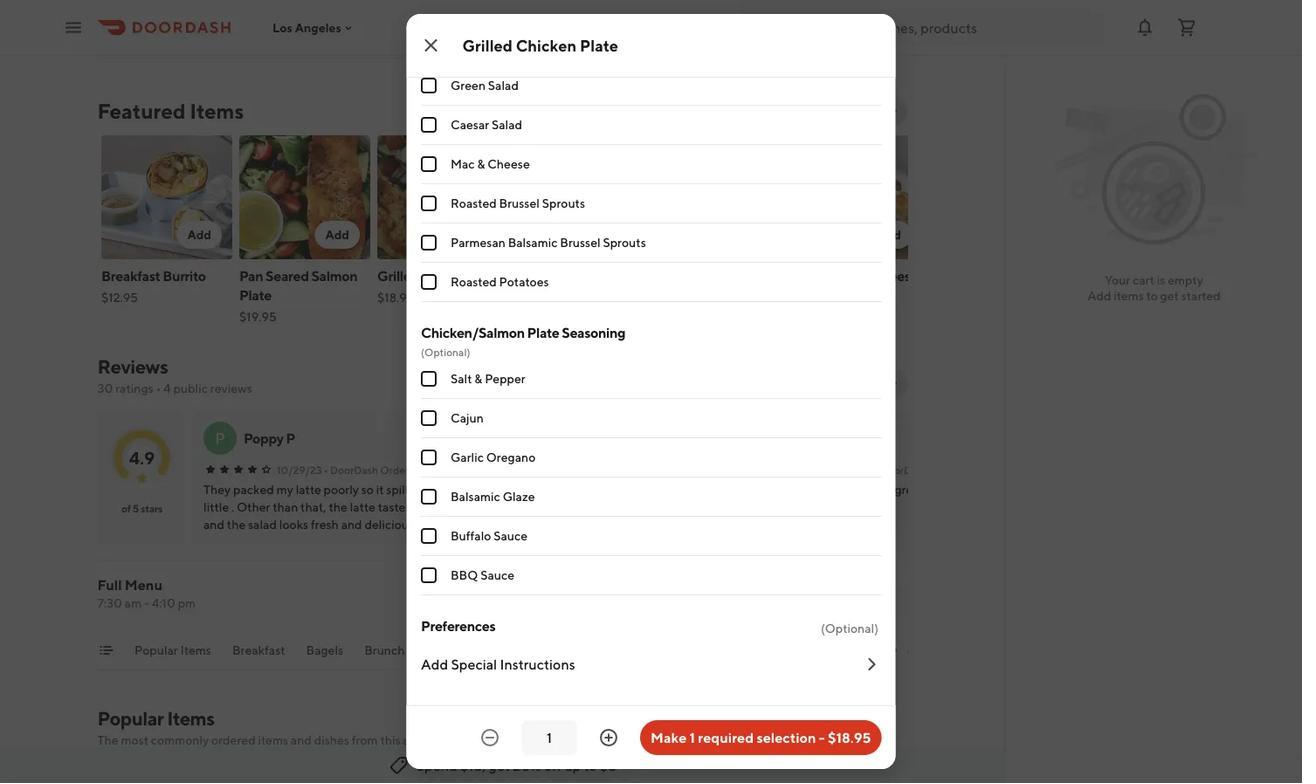 Task type: locate. For each thing, give the bounding box(es) containing it.
1 horizontal spatial -
[[819, 730, 826, 747]]

breakfast bowl image
[[653, 135, 784, 260]]

salad for green salad
[[488, 78, 519, 93]]

add up the bacon egg & cheese $10.95
[[877, 228, 901, 242]]

doordash for a
[[880, 464, 928, 476]]

1 vertical spatial -
[[819, 730, 826, 747]]

- right am
[[144, 596, 149, 611]]

Item Search search field
[[657, 589, 894, 608]]

items down your
[[1114, 289, 1145, 303]]

chicken up green salad
[[516, 36, 577, 55]]

coffee & tea button
[[897, 642, 968, 670]]

group
[[421, 0, 882, 302]]

1 horizontal spatial grilled
[[463, 36, 513, 55]]

green
[[450, 78, 485, 93]]

•
[[156, 381, 161, 396], [323, 464, 328, 476], [593, 464, 597, 476], [874, 464, 878, 476]]

5 add button from the left
[[867, 221, 912, 249]]

1 horizontal spatial $18.95
[[828, 730, 872, 747]]

0 horizontal spatial breakfast burrito image
[[101, 135, 232, 260]]

a left arcelia
[[766, 429, 778, 448]]

items for featured items
[[190, 98, 244, 123]]

spend
[[417, 758, 458, 775]]

1 vertical spatial $18.95
[[828, 730, 872, 747]]

0 horizontal spatial order
[[380, 464, 409, 476]]

egg
[[833, 268, 858, 284]]

1 horizontal spatial items
[[1114, 289, 1145, 303]]

add button right parmesan balsamic brussel sprouts checkbox
[[453, 221, 498, 249]]

3 doordash from the left
[[880, 464, 928, 476]]

0 horizontal spatial -
[[144, 596, 149, 611]]

0 horizontal spatial a
[[560, 430, 569, 447]]

brunch button
[[364, 642, 405, 670]]

of 5 stars
[[121, 502, 162, 515]]

0 vertical spatial salad
[[488, 78, 519, 93]]

&
[[477, 157, 485, 171], [860, 268, 869, 284], [474, 372, 482, 386], [938, 644, 946, 658]]

next image
[[887, 377, 901, 391]]

cheese up roasted brussel sprouts
[[487, 157, 530, 171]]

1 horizontal spatial cheese
[[871, 268, 918, 284]]

p right poppy
[[286, 430, 295, 447]]

arcelia
[[796, 430, 839, 447]]

- inside full menu 7:30 am - 4:10 pm
[[144, 596, 149, 611]]

bagels
[[306, 644, 343, 658]]

Roasted Brussel Sprouts checkbox
[[421, 196, 436, 211]]

0 vertical spatial grilled
[[463, 36, 513, 55]]

items inside button
[[180, 644, 211, 658]]

tea
[[948, 644, 968, 658]]

0 vertical spatial bacon egg & cheese image
[[791, 135, 922, 260]]

grilled
[[463, 36, 513, 55], [377, 268, 419, 284]]

• right "8/14/23"
[[593, 464, 597, 476]]

(optional) up the catering
[[821, 622, 879, 636]]

0 horizontal spatial (optional)
[[421, 346, 470, 358]]

a
[[766, 429, 778, 448], [560, 430, 569, 447]]

grilled left roasted potatoes option
[[377, 268, 419, 284]]

1 horizontal spatial get
[[1161, 289, 1180, 303]]

• right 10/29/23
[[323, 464, 328, 476]]

roasted up "parmesan"
[[450, 196, 497, 211]]

buffalo
[[450, 529, 491, 544]]

salad inside chicken avocado salad
[[515, 287, 549, 304]]

angeles
[[295, 20, 342, 35]]

special
[[451, 657, 497, 673]]

breakfast
[[101, 268, 160, 284], [232, 644, 285, 658]]

to right up on the left of page
[[584, 758, 597, 775]]

0 vertical spatial items
[[1114, 289, 1145, 303]]

bacon egg & cheese image down selection
[[784, 764, 908, 784]]

1 vertical spatial grilled
[[377, 268, 419, 284]]

get down is
[[1161, 289, 1180, 303]]

0 vertical spatial -
[[144, 596, 149, 611]]

items inside popular items the most commonly ordered items and dishes from this store
[[167, 708, 215, 731]]

items inside heading
[[190, 98, 244, 123]]

add right parmesan balsamic brussel sprouts checkbox
[[463, 228, 487, 242]]

grilled chicken plate dialog
[[407, 0, 896, 770]]

breakfast left bagels
[[232, 644, 285, 658]]

items left and
[[258, 734, 288, 748]]

• doordash order left garlic oregano option
[[323, 464, 409, 476]]

make 1 required selection - $18.95 button
[[641, 721, 882, 756]]

caesar
[[450, 118, 489, 132]]

add up avocado
[[601, 228, 625, 242]]

doordash up panini
[[599, 464, 647, 476]]

2 vertical spatial salad
[[515, 287, 549, 304]]

balsamic up buffalo
[[450, 490, 500, 504]]

0 horizontal spatial doordash
[[330, 464, 378, 476]]

1 vertical spatial popular
[[97, 708, 164, 731]]

• doordash order up panini
[[593, 464, 678, 476]]

cart
[[1133, 273, 1155, 287]]

cheese right the egg
[[871, 268, 918, 284]]

3 add button from the left
[[453, 221, 498, 249]]

balsamic up potatoes at left top
[[508, 235, 557, 250]]

0 horizontal spatial p
[[214, 429, 225, 448]]

$18.95
[[377, 291, 414, 305], [828, 730, 872, 747]]

breakfast burrito image
[[101, 135, 232, 260], [372, 764, 496, 784]]

items down pm at bottom left
[[180, 644, 211, 658]]

0 vertical spatial popular
[[134, 644, 178, 658]]

0 items, open order cart image
[[1177, 17, 1198, 38]]

1 vertical spatial brussel
[[560, 235, 600, 250]]

grilled up green salad
[[463, 36, 513, 55]]

0 vertical spatial to
[[1147, 289, 1159, 303]]

& inside chicken/salmon plate seasoning group
[[474, 372, 482, 386]]

1 horizontal spatial breakfast burrito image
[[372, 764, 496, 784]]

poppy p
[[243, 430, 295, 447]]

1 vertical spatial (optional)
[[821, 622, 879, 636]]

roasted potatoes
[[450, 275, 549, 289]]

breakfast burrito image up burrito
[[101, 135, 232, 260]]

popular items button
[[134, 642, 211, 670]]

to
[[1147, 289, 1159, 303], [584, 758, 597, 775]]

2 doordash from the left
[[599, 464, 647, 476]]

plate inside pan seared salmon plate $19.95
[[239, 287, 271, 304]]

1 vertical spatial cheese
[[871, 268, 918, 284]]

sauce for bbq sauce
[[480, 568, 514, 583]]

mac & cheese
[[450, 157, 530, 171]]

• for p
[[323, 464, 328, 476]]

popular items
[[134, 644, 211, 658]]

1 vertical spatial items
[[180, 644, 211, 658]]

the
[[97, 734, 118, 748]]

0 vertical spatial roasted
[[450, 196, 497, 211]]

salt & pepper
[[450, 372, 525, 386]]

add up salmon
[[325, 228, 349, 242]]

add button up avocado
[[591, 221, 636, 249]]

& inside group
[[477, 157, 485, 171]]

0 horizontal spatial sprouts
[[542, 196, 585, 211]]

add button up the bacon egg & cheese $10.95
[[867, 221, 912, 249]]

2 • doordash order from the left
[[593, 464, 678, 476]]

1 add button from the left
[[176, 221, 222, 249]]

$15,
[[460, 758, 486, 775]]

1 horizontal spatial sprouts
[[603, 235, 646, 250]]

chicken down parmesan balsamic brussel sprouts checkbox
[[421, 268, 473, 284]]

1 horizontal spatial balsamic
[[508, 235, 557, 250]]

add special instructions button
[[421, 641, 882, 689]]

cheese inside the bacon egg & cheese $10.95
[[871, 268, 918, 284]]

spend $15, get 20% off up to $5
[[417, 758, 617, 775]]

menu
[[125, 577, 163, 594]]

los angeles button
[[273, 20, 356, 35]]

your
[[1105, 273, 1131, 287]]

1 horizontal spatial breakfast
[[232, 644, 285, 658]]

chicken down parmesan balsamic brussel sprouts
[[515, 268, 566, 284]]

brunch
[[364, 644, 405, 658]]

up
[[565, 758, 581, 775]]

1 • doordash order from the left
[[323, 464, 409, 476]]

1 vertical spatial to
[[584, 758, 597, 775]]

salad for caesar salad
[[491, 118, 522, 132]]

1 vertical spatial sprouts
[[603, 235, 646, 250]]

• left 4
[[156, 381, 161, 396]]

1 horizontal spatial to
[[1147, 289, 1159, 303]]

a right curtis
[[560, 430, 569, 447]]

bacon
[[791, 268, 830, 284]]

plate inside chicken/salmon plate seasoning (optional)
[[527, 325, 559, 341]]

10/18/23
[[829, 464, 872, 476]]

order for p
[[380, 464, 409, 476]]

& inside button
[[938, 644, 946, 658]]

(optional)
[[421, 346, 470, 358], [821, 622, 879, 636]]

1 vertical spatial breakfast
[[232, 644, 285, 658]]

bacon egg & cheese image
[[791, 135, 922, 260], [784, 764, 908, 784]]

close grilled chicken plate image
[[421, 35, 442, 56]]

breakfast for breakfast burrito $12.95
[[101, 268, 160, 284]]

1 vertical spatial bacon egg & cheese image
[[784, 764, 908, 784]]

Salt & Pepper checkbox
[[421, 371, 436, 387]]

0 vertical spatial brussel
[[499, 196, 540, 211]]

los angeles
[[273, 20, 342, 35]]

0 horizontal spatial get
[[489, 758, 510, 775]]

instructions
[[500, 657, 575, 673]]

sprouts up avocado
[[603, 235, 646, 250]]

add for chicken avocado salad
[[601, 228, 625, 242]]

popular inside popular items button
[[134, 644, 178, 658]]

glaze
[[503, 490, 535, 504]]

- inside make 1 required selection - $18.95 button
[[819, 730, 826, 747]]

decrease quantity by 1 image
[[480, 728, 501, 749]]

1 vertical spatial salad
[[491, 118, 522, 132]]

brussel up avocado
[[560, 235, 600, 250]]

items up commonly
[[167, 708, 215, 731]]

salad up chicken/salmon plate seasoning (optional)
[[515, 287, 549, 304]]

and
[[291, 734, 312, 748]]

roasted for roasted brussel sprouts
[[450, 196, 497, 211]]

add button for grilled chicken plate
[[453, 221, 498, 249]]

• doordash order for c
[[593, 464, 678, 476]]

add button up burrito
[[176, 221, 222, 249]]

add
[[187, 228, 211, 242], [325, 228, 349, 242], [463, 228, 487, 242], [601, 228, 625, 242], [877, 228, 901, 242], [1088, 289, 1112, 303], [421, 657, 448, 673]]

1 vertical spatial items
[[258, 734, 288, 748]]

• inside "reviews 30 ratings • 4 public reviews"
[[156, 381, 161, 396]]

group containing quinoa
[[421, 0, 882, 302]]

to inside your cart is empty add items to get started
[[1147, 289, 1159, 303]]

bagels button
[[306, 642, 343, 670]]

pan seared salmon plate image
[[239, 135, 370, 260]]

4 add button from the left
[[591, 221, 636, 249]]

your cart is empty add items to get started
[[1088, 273, 1221, 303]]

2 horizontal spatial doordash
[[880, 464, 928, 476]]

add button up salmon
[[315, 221, 360, 249]]

popular for popular items the most commonly ordered items and dishes from this store
[[97, 708, 164, 731]]

1 roasted from the top
[[450, 196, 497, 211]]

salad right green
[[488, 78, 519, 93]]

Parmesan Balsamic Brussel Sprouts checkbox
[[421, 235, 436, 251]]

0 horizontal spatial • doordash order
[[323, 464, 409, 476]]

balsamic glaze
[[450, 490, 535, 504]]

0 horizontal spatial to
[[584, 758, 597, 775]]

caprese
[[526, 500, 571, 515]]

items
[[1114, 289, 1145, 303], [258, 734, 288, 748]]

sprouts
[[542, 196, 585, 211], [603, 235, 646, 250]]

bacon egg & cheese image up the egg
[[791, 135, 922, 260]]

get right $15,
[[489, 758, 510, 775]]

started
[[1182, 289, 1221, 303]]

0 vertical spatial balsamic
[[508, 235, 557, 250]]

grilled for grilled chicken plate $18.95
[[377, 268, 419, 284]]

1 doordash from the left
[[330, 464, 378, 476]]

balsamic inside group
[[508, 235, 557, 250]]

group
[[789, 644, 825, 658]]

0 horizontal spatial brussel
[[499, 196, 540, 211]]

order for c
[[649, 464, 678, 476]]

next button of carousel image
[[887, 104, 901, 118]]

1 horizontal spatial (optional)
[[821, 622, 879, 636]]

add left special
[[421, 657, 448, 673]]

• for c
[[593, 464, 597, 476]]

& right mac
[[477, 157, 485, 171]]

1 horizontal spatial a
[[766, 429, 778, 448]]

items right featured
[[190, 98, 244, 123]]

0 vertical spatial sauce
[[493, 529, 527, 544]]

2 add button from the left
[[315, 221, 360, 249]]

2 order from the left
[[649, 464, 678, 476]]

2 vertical spatial items
[[167, 708, 215, 731]]

& for coffee & tea
[[938, 644, 946, 658]]

grilled inside grilled chicken plate $18.95
[[377, 268, 419, 284]]

0 vertical spatial get
[[1161, 289, 1180, 303]]

doordash right 10/29/23
[[330, 464, 378, 476]]

1 horizontal spatial • doordash order
[[593, 464, 678, 476]]

Cajun checkbox
[[421, 411, 436, 426]]

mac
[[450, 157, 475, 171]]

Green Salad checkbox
[[421, 78, 436, 93]]

• right the 10/18/23
[[874, 464, 878, 476]]

2 roasted from the top
[[450, 275, 497, 289]]

panini
[[573, 500, 607, 515]]

0 vertical spatial (optional)
[[421, 346, 470, 358]]

curtis
[[519, 430, 557, 447]]

- right selection
[[819, 730, 826, 747]]

• doordash order for p
[[323, 464, 409, 476]]

popular up most
[[97, 708, 164, 731]]

oregano
[[486, 450, 535, 465]]

1 horizontal spatial doordash
[[599, 464, 647, 476]]

0 vertical spatial items
[[190, 98, 244, 123]]

0 vertical spatial breakfast
[[101, 268, 160, 284]]

balsamic
[[508, 235, 557, 250], [450, 490, 500, 504]]

0 horizontal spatial breakfast
[[101, 268, 160, 284]]

add button
[[176, 221, 222, 249], [315, 221, 360, 249], [453, 221, 498, 249], [591, 221, 636, 249], [867, 221, 912, 249]]

make
[[651, 730, 687, 747]]

this
[[380, 734, 401, 748]]

& right the egg
[[860, 268, 869, 284]]

add up burrito
[[187, 228, 211, 242]]

add for breakfast burrito
[[187, 228, 211, 242]]

0 horizontal spatial grilled
[[377, 268, 419, 284]]

1 vertical spatial get
[[489, 758, 510, 775]]

plate
[[580, 36, 619, 55], [475, 268, 507, 284], [239, 287, 271, 304], [527, 325, 559, 341]]

from
[[352, 734, 378, 748]]

breakfast up $12.95
[[101, 268, 160, 284]]

sprouts up parmesan balsamic brussel sprouts
[[542, 196, 585, 211]]

roasted for roasted potatoes
[[450, 275, 497, 289]]

chicken inside chicken avocado salad
[[515, 268, 566, 284]]

0 vertical spatial cheese
[[487, 157, 530, 171]]

add button for chicken avocado salad
[[591, 221, 636, 249]]

items for popular items
[[180, 644, 211, 658]]

add inside button
[[421, 657, 448, 673]]

sauce right bbq
[[480, 568, 514, 583]]

p left poppy
[[214, 429, 225, 448]]

cheese
[[487, 157, 530, 171], [871, 268, 918, 284]]

1 horizontal spatial order
[[649, 464, 678, 476]]

(optional) up salt
[[421, 346, 470, 358]]

0 vertical spatial $18.95
[[377, 291, 414, 305]]

popular down 4:10
[[134, 644, 178, 658]]

breakfast inside the breakfast burrito $12.95
[[101, 268, 160, 284]]

1 vertical spatial balsamic
[[450, 490, 500, 504]]

0 horizontal spatial balsamic
[[450, 490, 500, 504]]

1 order from the left
[[380, 464, 409, 476]]

roasted down "parmesan"
[[450, 275, 497, 289]]

popular inside popular items the most commonly ordered items and dishes from this store
[[97, 708, 164, 731]]

0 horizontal spatial $18.95
[[377, 291, 414, 305]]

items for popular items the most commonly ordered items and dishes from this store
[[167, 708, 215, 731]]

chicken up buffalo sauce
[[479, 500, 524, 515]]

increase quantity by 1 image
[[599, 728, 620, 749]]

& right salt
[[474, 372, 482, 386]]

1 vertical spatial roasted
[[450, 275, 497, 289]]

breakfast burrito image down store
[[372, 764, 496, 784]]

roasted brussel sprouts
[[450, 196, 585, 211]]

chicken
[[516, 36, 577, 55], [421, 268, 473, 284], [515, 268, 566, 284], [479, 500, 524, 515]]

add down your
[[1088, 289, 1112, 303]]

sauce
[[493, 529, 527, 544], [480, 568, 514, 583]]

0 horizontal spatial items
[[258, 734, 288, 748]]

grilled inside grilled chicken plate dialog
[[463, 36, 513, 55]]

1 vertical spatial sauce
[[480, 568, 514, 583]]

0 vertical spatial breakfast burrito image
[[101, 135, 232, 260]]

0 horizontal spatial cheese
[[487, 157, 530, 171]]

sauce right buffalo
[[493, 529, 527, 544]]

doordash
[[330, 464, 378, 476], [599, 464, 647, 476], [880, 464, 928, 476]]

to down cart
[[1147, 289, 1159, 303]]

brussel up parmesan balsamic brussel sprouts
[[499, 196, 540, 211]]

salad right caesar
[[491, 118, 522, 132]]

doordash left review
[[880, 464, 928, 476]]

& left tea on the bottom of the page
[[938, 644, 946, 658]]



Task type: vqa. For each thing, say whether or not it's contained in the screenshot.
BALSAMIC in the group
yes



Task type: describe. For each thing, give the bounding box(es) containing it.
Current quantity is 1 number field
[[532, 729, 567, 748]]

7:30
[[97, 596, 122, 611]]

garlic
[[450, 450, 484, 465]]

balsamic inside chicken/salmon plate seasoning group
[[450, 490, 500, 504]]

off
[[544, 758, 562, 775]]

- for 4:10
[[144, 596, 149, 611]]

Garlic Oregano checkbox
[[421, 450, 436, 466]]

buffalo sauce
[[450, 529, 527, 544]]

1
[[690, 730, 696, 747]]

1 vertical spatial breakfast burrito image
[[372, 764, 496, 784]]

$18.95 inside grilled chicken plate $18.95
[[377, 291, 414, 305]]

group catering button
[[789, 642, 876, 670]]

caesar salad
[[450, 118, 522, 132]]

chicken caprese panini
[[479, 500, 607, 515]]

$18.95 inside button
[[828, 730, 872, 747]]

- for $18.95
[[819, 730, 826, 747]]

reviews
[[97, 356, 168, 378]]

grilled chicken plate image
[[377, 135, 508, 260]]

add button for breakfast burrito
[[176, 221, 222, 249]]

chicken inside button
[[479, 500, 524, 515]]

$14.95 button
[[650, 132, 788, 317]]

preferences
[[421, 618, 495, 635]]

salt
[[450, 372, 472, 386]]

to for items
[[1147, 289, 1159, 303]]

chicken inside dialog
[[516, 36, 577, 55]]

grilled for grilled chicken plate
[[463, 36, 513, 55]]

Roasted Potatoes checkbox
[[421, 274, 436, 290]]

ordered
[[212, 734, 256, 748]]

potatoes
[[499, 275, 549, 289]]

review
[[930, 464, 965, 476]]

cajun
[[450, 411, 483, 426]]

most
[[121, 734, 149, 748]]

bbq sauce
[[450, 568, 514, 583]]

add for grilled chicken plate
[[463, 228, 487, 242]]

featured
[[97, 98, 186, 123]]

seared
[[265, 268, 309, 284]]

BBQ Sauce checkbox
[[421, 568, 436, 584]]

& inside the bacon egg & cheese $10.95
[[860, 268, 869, 284]]

Quinoa checkbox
[[421, 38, 436, 54]]

add for bacon egg & cheese
[[877, 228, 901, 242]]

breakfast for breakfast
[[232, 644, 285, 658]]

breakfast button
[[232, 642, 285, 670]]

salads
[[476, 644, 512, 658]]

full
[[97, 577, 122, 594]]

items inside your cart is empty add items to get started
[[1114, 289, 1145, 303]]

stars
[[140, 502, 162, 515]]

salmon
[[311, 268, 357, 284]]

doordash for c
[[599, 464, 647, 476]]

5
[[132, 502, 138, 515]]

4:10
[[152, 596, 176, 611]]

chicken/salmon
[[421, 325, 525, 341]]

garlic oregano
[[450, 450, 535, 465]]

parmesan balsamic brussel sprouts
[[450, 235, 646, 250]]

items inside popular items the most commonly ordered items and dishes from this store
[[258, 734, 288, 748]]

chicken avocado salad
[[515, 268, 623, 304]]

• doordash review
[[874, 464, 965, 476]]

toast button
[[426, 642, 455, 670]]

plate inside grilled chicken plate $18.95
[[475, 268, 507, 284]]

add special instructions
[[421, 657, 575, 673]]

to for up
[[584, 758, 597, 775]]

Caesar Salad checkbox
[[421, 117, 436, 133]]

doordash for p
[[330, 464, 378, 476]]

30
[[97, 381, 113, 396]]

sauce for buffalo sauce
[[493, 529, 527, 544]]

add inside your cart is empty add items to get started
[[1088, 289, 1112, 303]]

los
[[273, 20, 293, 35]]

reviews link
[[97, 356, 168, 378]]

breakfast burrito $12.95
[[101, 268, 206, 305]]

quinoa
[[450, 39, 492, 53]]

pan
[[239, 268, 263, 284]]

add button for bacon egg & cheese
[[867, 221, 912, 249]]

$12.95
[[101, 291, 138, 305]]

curtis a
[[519, 430, 569, 447]]

green salad
[[450, 78, 519, 93]]

Balsamic Glaze checkbox
[[421, 489, 436, 505]]

& for mac & cheese
[[477, 157, 485, 171]]

chicken avocado salad image
[[515, 135, 646, 260]]

Buffalo Sauce checkbox
[[421, 529, 436, 544]]

(optional) inside chicken/salmon plate seasoning (optional)
[[421, 346, 470, 358]]

ratings
[[116, 381, 153, 396]]

grilled chicken plate $18.95
[[377, 268, 507, 305]]

add button for pan seared salmon plate
[[315, 221, 360, 249]]

required
[[698, 730, 754, 747]]

scroll menu navigation right image
[[887, 644, 901, 658]]

chicken/salmon plate seasoning group
[[421, 323, 882, 596]]

commonly
[[151, 734, 209, 748]]

open menu image
[[63, 17, 84, 38]]

full menu 7:30 am - 4:10 pm
[[97, 577, 196, 611]]

20%
[[513, 758, 542, 775]]

seasoning
[[562, 325, 625, 341]]

0 vertical spatial sprouts
[[542, 196, 585, 211]]

store
[[403, 734, 431, 748]]

toast
[[426, 644, 455, 658]]

pm
[[178, 596, 196, 611]]

chicken caprese panini button
[[479, 499, 607, 516]]

• for a
[[874, 464, 878, 476]]

salads button
[[476, 642, 512, 670]]

1 horizontal spatial p
[[286, 430, 295, 447]]

$5
[[600, 758, 617, 775]]

previous button of carousel image
[[852, 104, 866, 118]]

popular for popular items
[[134, 644, 178, 658]]

is
[[1158, 273, 1166, 287]]

chicken/salmon plate seasoning (optional)
[[421, 325, 625, 358]]

featured items heading
[[97, 97, 244, 125]]

public
[[173, 381, 208, 396]]

burrito
[[162, 268, 206, 284]]

get inside your cart is empty add items to get started
[[1161, 289, 1180, 303]]

empty
[[1168, 273, 1204, 287]]

add for pan seared salmon plate
[[325, 228, 349, 242]]

coffee
[[897, 644, 935, 658]]

reviews 30 ratings • 4 public reviews
[[97, 356, 252, 396]]

bbq
[[450, 568, 478, 583]]

popular items the most commonly ordered items and dishes from this store
[[97, 708, 431, 748]]

Mac & Cheese checkbox
[[421, 156, 436, 172]]

avocado
[[569, 268, 623, 284]]

1 horizontal spatial brussel
[[560, 235, 600, 250]]

am
[[125, 596, 142, 611]]

notification bell image
[[1135, 17, 1156, 38]]

pepper
[[485, 372, 525, 386]]

4.9
[[129, 448, 154, 468]]

reviews
[[210, 381, 252, 396]]

parmesan
[[450, 235, 505, 250]]

grilled chicken plate
[[463, 36, 619, 55]]

& for salt & pepper
[[474, 372, 482, 386]]

chicken inside grilled chicken plate $18.95
[[421, 268, 473, 284]]

cheese inside group
[[487, 157, 530, 171]]



